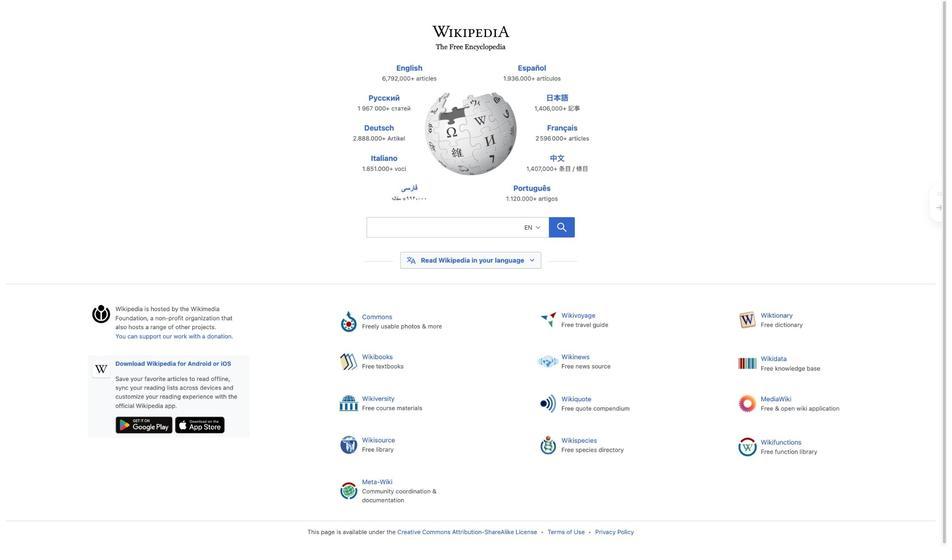 Task type: locate. For each thing, give the bounding box(es) containing it.
None search field
[[367, 217, 549, 238]]

None search field
[[346, 215, 596, 243]]

other projects element
[[331, 305, 936, 513]]

top languages element
[[343, 62, 599, 213]]



